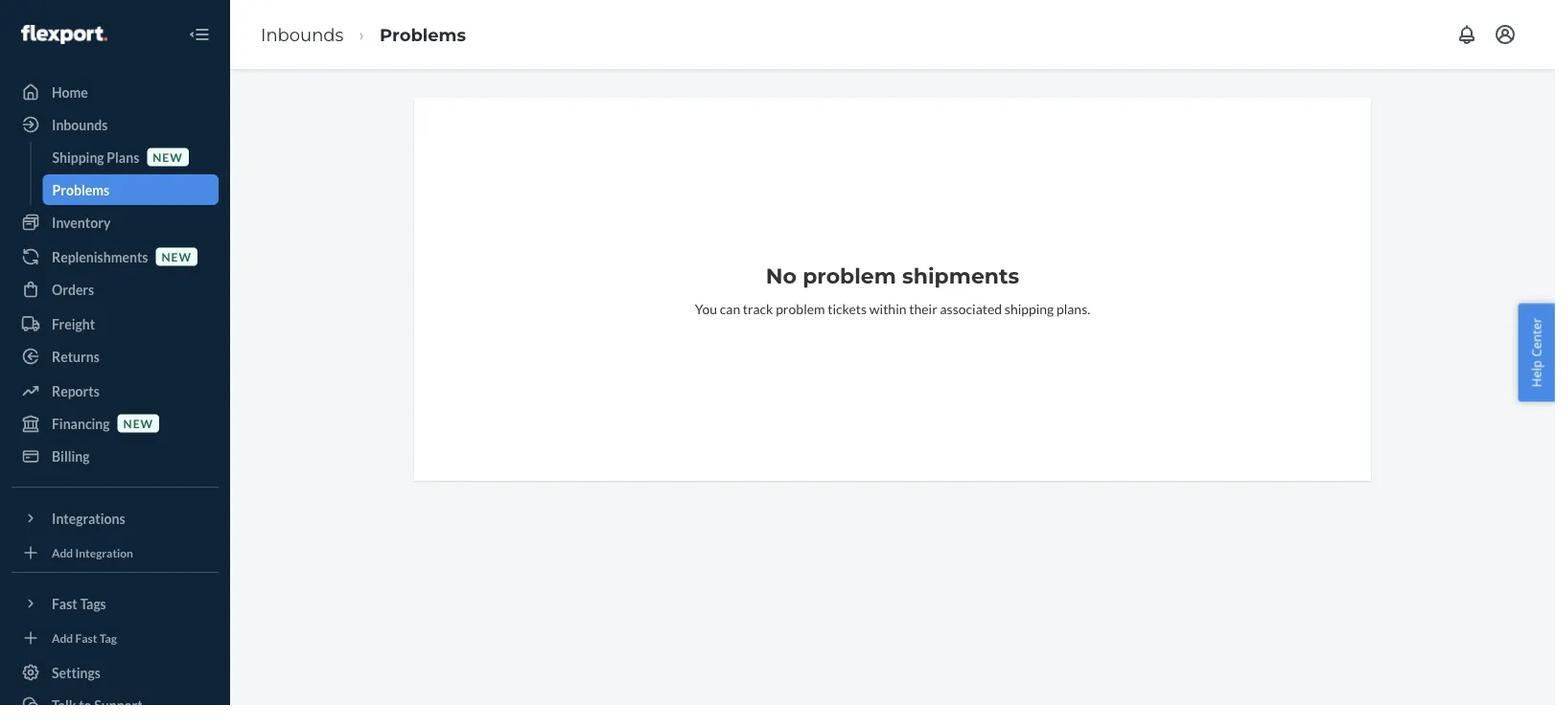 Task type: locate. For each thing, give the bounding box(es) containing it.
1 vertical spatial fast
[[75, 631, 97, 645]]

add fast tag link
[[12, 627, 219, 650]]

new for financing
[[123, 417, 154, 431]]

1 vertical spatial problem
[[776, 301, 825, 317]]

shipping
[[52, 149, 104, 165]]

inbounds link
[[261, 24, 344, 45], [12, 109, 219, 140]]

problems link
[[380, 24, 466, 45], [43, 175, 219, 205]]

new right the plans on the left top of the page
[[153, 150, 183, 164]]

settings
[[52, 665, 101, 681]]

center
[[1528, 318, 1545, 357]]

help center button
[[1518, 304, 1555, 402]]

1 horizontal spatial inbounds link
[[261, 24, 344, 45]]

billing link
[[12, 441, 219, 472]]

within
[[870, 301, 907, 317]]

financing
[[52, 416, 110, 432]]

replenishments
[[52, 249, 148, 265]]

0 horizontal spatial problems link
[[43, 175, 219, 205]]

help center
[[1528, 318, 1545, 388]]

new down reports link
[[123, 417, 154, 431]]

1 vertical spatial add
[[52, 631, 73, 645]]

1 vertical spatial problems
[[52, 182, 109, 198]]

new up orders link
[[162, 250, 192, 264]]

help
[[1528, 361, 1545, 388]]

fast tags button
[[12, 589, 219, 619]]

1 vertical spatial problems link
[[43, 175, 219, 205]]

2 vertical spatial new
[[123, 417, 154, 431]]

settings link
[[12, 658, 219, 689]]

0 vertical spatial problems link
[[380, 24, 466, 45]]

freight
[[52, 316, 95, 332]]

inbounds
[[261, 24, 344, 45], [52, 117, 108, 133]]

0 vertical spatial new
[[153, 150, 183, 164]]

shipping plans
[[52, 149, 139, 165]]

fast left tag at the left bottom
[[75, 631, 97, 645]]

new
[[153, 150, 183, 164], [162, 250, 192, 264], [123, 417, 154, 431]]

0 horizontal spatial inbounds
[[52, 117, 108, 133]]

home
[[52, 84, 88, 100]]

breadcrumbs navigation
[[245, 7, 481, 62]]

0 horizontal spatial problems
[[52, 182, 109, 198]]

1 vertical spatial new
[[162, 250, 192, 264]]

1 add from the top
[[52, 546, 73, 560]]

1 horizontal spatial problems
[[380, 24, 466, 45]]

problems link inside breadcrumbs 'navigation'
[[380, 24, 466, 45]]

orders link
[[12, 274, 219, 305]]

inbounds inside inbounds link
[[52, 117, 108, 133]]

new for shipping plans
[[153, 150, 183, 164]]

no problem shipments
[[766, 263, 1020, 289]]

problem down no
[[776, 301, 825, 317]]

returns
[[52, 349, 100, 365]]

add for add integration
[[52, 546, 73, 560]]

problem
[[803, 263, 896, 289], [776, 301, 825, 317]]

1 horizontal spatial inbounds
[[261, 24, 344, 45]]

plans.
[[1057, 301, 1091, 317]]

tags
[[80, 596, 106, 612]]

1 horizontal spatial problems link
[[380, 24, 466, 45]]

0 vertical spatial problems
[[380, 24, 466, 45]]

fast left tags at bottom left
[[52, 596, 77, 612]]

add
[[52, 546, 73, 560], [52, 631, 73, 645]]

add left integration
[[52, 546, 73, 560]]

add up settings
[[52, 631, 73, 645]]

you can track problem tickets within their associated shipping plans.
[[695, 301, 1091, 317]]

fast
[[52, 596, 77, 612], [75, 631, 97, 645]]

0 horizontal spatial inbounds link
[[12, 109, 219, 140]]

reports link
[[12, 376, 219, 407]]

0 vertical spatial add
[[52, 546, 73, 560]]

problems
[[380, 24, 466, 45], [52, 182, 109, 198]]

0 vertical spatial inbounds
[[261, 24, 344, 45]]

reports
[[52, 383, 100, 399]]

problem up tickets
[[803, 263, 896, 289]]

flexport logo image
[[21, 25, 107, 44]]

0 vertical spatial fast
[[52, 596, 77, 612]]

1 vertical spatial inbounds
[[52, 117, 108, 133]]

2 add from the top
[[52, 631, 73, 645]]



Task type: vqa. For each thing, say whether or not it's contained in the screenshot.
'Add'
yes



Task type: describe. For each thing, give the bounding box(es) containing it.
add integration link
[[12, 542, 219, 565]]

billing
[[52, 448, 90, 465]]

add for add fast tag
[[52, 631, 73, 645]]

inventory link
[[12, 207, 219, 238]]

freight link
[[12, 309, 219, 339]]

returns link
[[12, 341, 219, 372]]

shipments
[[902, 263, 1020, 289]]

integrations button
[[12, 503, 219, 534]]

1 vertical spatial inbounds link
[[12, 109, 219, 140]]

you
[[695, 301, 717, 317]]

plans
[[107, 149, 139, 165]]

inbounds inside breadcrumbs 'navigation'
[[261, 24, 344, 45]]

tickets
[[828, 301, 867, 317]]

problems inside breadcrumbs 'navigation'
[[380, 24, 466, 45]]

new for replenishments
[[162, 250, 192, 264]]

integration
[[75, 546, 133, 560]]

can
[[720, 301, 740, 317]]

fast tags
[[52, 596, 106, 612]]

integrations
[[52, 511, 125, 527]]

close navigation image
[[188, 23, 211, 46]]

open notifications image
[[1456, 23, 1479, 46]]

open account menu image
[[1494, 23, 1517, 46]]

0 vertical spatial inbounds link
[[261, 24, 344, 45]]

inventory
[[52, 214, 111, 231]]

their
[[909, 301, 938, 317]]

add fast tag
[[52, 631, 117, 645]]

fast inside dropdown button
[[52, 596, 77, 612]]

0 vertical spatial problem
[[803, 263, 896, 289]]

shipping
[[1005, 301, 1054, 317]]

home link
[[12, 77, 219, 107]]

associated
[[940, 301, 1002, 317]]

no
[[766, 263, 797, 289]]

orders
[[52, 281, 94, 298]]

add integration
[[52, 546, 133, 560]]

tag
[[99, 631, 117, 645]]

track
[[743, 301, 773, 317]]



